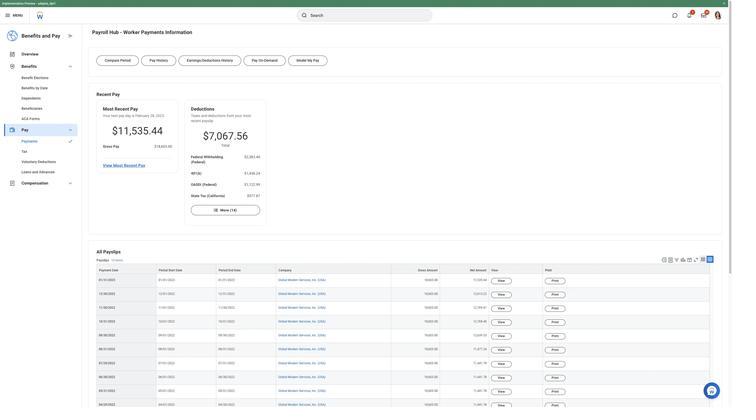 Task type: locate. For each thing, give the bounding box(es) containing it.
deductions up taxes
[[191, 106, 215, 112]]

0 horizontal spatial 08/31/2022
[[99, 348, 115, 351]]

benefits for benefits
[[22, 64, 37, 69]]

2 vertical spatial recent
[[124, 163, 137, 168]]

and inside pay element
[[32, 170, 38, 174]]

1 global modern services, inc. (usa) link from the top
[[279, 277, 326, 282]]

date inside benefits "element"
[[40, 86, 48, 90]]

1 horizontal spatial period
[[159, 269, 168, 272]]

0 horizontal spatial gross
[[103, 144, 112, 149]]

0 vertical spatial chevron down small image
[[67, 64, 74, 70]]

- right hub
[[120, 29, 122, 35]]

9 global modern services, inc. (usa) link from the top
[[279, 388, 326, 393]]

6 global from the top
[[279, 348, 287, 351]]

transformation import image
[[67, 33, 74, 39]]

global for 05/31/2022
[[279, 389, 287, 393]]

date inside 'popup button'
[[234, 269, 241, 272]]

01/31/2023 down payment date
[[99, 278, 115, 282]]

0 horizontal spatial deductions
[[38, 160, 56, 164]]

4 view button from the top
[[491, 320, 512, 326]]

0 horizontal spatial amount
[[427, 269, 438, 272]]

amount for gross amount
[[427, 269, 438, 272]]

deductions inside deductions taxes and deductions from your most recent payslip.
[[191, 106, 215, 112]]

1 horizontal spatial gross
[[418, 269, 426, 272]]

1 horizontal spatial history
[[221, 58, 233, 63]]

global modern services, inc. (usa) link for 04/30/2022
[[279, 402, 326, 407]]

1 vertical spatial deductions
[[38, 160, 56, 164]]

1 global from the top
[[279, 278, 287, 282]]

1 view button from the top
[[491, 278, 512, 284]]

history
[[156, 58, 168, 63], [221, 58, 233, 63]]

date right start
[[176, 269, 182, 272]]

5 global modern services, inc. (usa) link from the top
[[279, 333, 326, 337]]

most recent pay element
[[103, 106, 138, 113]]

more (14)
[[221, 208, 237, 212]]

period inside button
[[120, 58, 131, 63]]

18,603.00 for 11/30/2022
[[425, 306, 438, 310]]

9 services, from the top
[[299, 389, 311, 393]]

benefits and pay
[[22, 33, 60, 39]]

print for 3rd print button from the bottom of the page
[[552, 362, 559, 366]]

5 modern from the top
[[288, 334, 299, 337]]

services, for 11/30/2022
[[299, 306, 311, 310]]

state tax (california)
[[191, 194, 225, 198]]

global for 06/30/2022
[[279, 375, 287, 379]]

2 amount from the left
[[476, 269, 487, 272]]

1 18,603.00 from the top
[[425, 278, 438, 282]]

0 vertical spatial payments
[[141, 29, 164, 35]]

10 row from the top
[[97, 385, 710, 399]]

global modern services, inc. (usa)
[[279, 278, 326, 282], [279, 292, 326, 296], [279, 306, 326, 310], [279, 320, 326, 324], [279, 334, 326, 337], [279, 348, 326, 351], [279, 362, 326, 365], [279, 375, 326, 379], [279, 389, 326, 393], [279, 403, 326, 407]]

and down deductions element
[[201, 114, 207, 118]]

(usa) for 07/31/2022
[[318, 362, 326, 365]]

export to excel image
[[662, 257, 667, 263]]

loans
[[22, 170, 31, 174]]

1 amount from the left
[[427, 269, 438, 272]]

from
[[227, 114, 234, 118]]

deductions element
[[191, 106, 215, 113]]

3 inc. from the top
[[312, 306, 317, 310]]

profile logan mcneil image
[[714, 11, 723, 21]]

01/31/2023
[[99, 278, 115, 282], [219, 278, 235, 282]]

payments right the worker
[[141, 29, 164, 35]]

payslips 10 items
[[97, 259, 123, 262]]

10
[[111, 259, 115, 262]]

(usa)
[[318, 278, 326, 282], [318, 292, 326, 296], [318, 306, 326, 310], [318, 320, 326, 324], [318, 334, 326, 337], [318, 348, 326, 351], [318, 362, 326, 365], [318, 375, 326, 379], [318, 389, 326, 393], [318, 403, 326, 407]]

modern for 10/31/2022
[[288, 320, 299, 324]]

(usa) for 04/30/2022
[[318, 403, 326, 407]]

06/01/2022
[[159, 375, 175, 379]]

05/01/2022
[[159, 389, 175, 393]]

(usa) for 12/31/2022
[[318, 292, 326, 296]]

9 global modern services, inc. (usa) from the top
[[279, 389, 326, 393]]

1 vertical spatial gross
[[418, 269, 426, 272]]

10 services, from the top
[[299, 403, 311, 407]]

worker
[[123, 29, 140, 35]]

7 modern from the top
[[288, 362, 299, 365]]

4 global modern services, inc. (usa) from the top
[[279, 320, 326, 324]]

menu banner
[[0, 0, 729, 24]]

- for adeptai_dpt1
[[36, 2, 37, 5]]

2 (usa) from the top
[[318, 292, 326, 296]]

01/31/2023 down period end date
[[219, 278, 235, 282]]

9 inc. from the top
[[312, 389, 317, 393]]

05/31/2022 up 04/30/2022
[[219, 389, 235, 393]]

view inside view popup button
[[492, 269, 498, 272]]

1 horizontal spatial 05/31/2022
[[219, 389, 235, 393]]

amount inside popup button
[[476, 269, 487, 272]]

payslips up 10
[[103, 249, 121, 255]]

3 modern from the top
[[288, 306, 299, 310]]

5 18,603.00 from the top
[[425, 334, 438, 337]]

3 services, from the top
[[299, 306, 311, 310]]

0 horizontal spatial and
[[32, 170, 38, 174]]

net amount button
[[440, 264, 489, 274]]

1 horizontal spatial 01/31/2023
[[219, 278, 235, 282]]

10 global modern services, inc. (usa) from the top
[[279, 403, 326, 407]]

tax up voluntary
[[22, 150, 27, 154]]

10/01/2022
[[159, 320, 175, 324]]

total
[[221, 143, 230, 148]]

search image
[[301, 12, 308, 18]]

1 horizontal spatial 09/30/2022
[[219, 334, 235, 337]]

and up overview link
[[42, 33, 50, 39]]

4 global from the top
[[279, 320, 287, 324]]

payment date button
[[97, 264, 156, 274]]

gross pay
[[103, 144, 119, 149]]

global modern services, inc. (usa) link for 05/31/2022
[[279, 388, 326, 393]]

2 horizontal spatial period
[[219, 269, 228, 272]]

benefits left 'by'
[[22, 86, 35, 90]]

gross for gross amount
[[418, 269, 426, 272]]

1 11,441.78 from the top
[[474, 375, 487, 379]]

chevron down small image
[[67, 64, 74, 70], [67, 180, 74, 186]]

chevron down small image inside compensation dropdown button
[[67, 180, 74, 186]]

2023.
[[156, 114, 165, 118]]

6 global modern services, inc. (usa) link from the top
[[279, 347, 326, 351]]

benefits inside dropdown button
[[22, 64, 37, 69]]

benefits up overview
[[22, 33, 41, 39]]

10 18,603.00 from the top
[[425, 403, 438, 407]]

all
[[97, 249, 102, 255]]

global modern services, inc. (usa) for 09/30/2022
[[279, 334, 326, 337]]

period inside popup button
[[159, 269, 168, 272]]

8 global modern services, inc. (usa) from the top
[[279, 375, 326, 379]]

1 horizontal spatial amount
[[476, 269, 487, 272]]

benefits inside 'element'
[[22, 33, 41, 39]]

forms
[[29, 117, 40, 121]]

payslips down all
[[97, 259, 109, 262]]

row
[[97, 264, 710, 274], [97, 274, 710, 288], [97, 288, 710, 302], [97, 302, 710, 316], [97, 316, 710, 330], [97, 330, 710, 343], [97, 343, 710, 357], [97, 357, 710, 371], [97, 371, 710, 385], [97, 385, 710, 399], [97, 399, 710, 407]]

0 vertical spatial most
[[103, 106, 114, 112]]

date for period end date
[[234, 269, 241, 272]]

date right payment
[[112, 269, 118, 272]]

global modern services, inc. (usa) for 04/30/2022
[[279, 403, 326, 407]]

global modern services, inc. (usa) for 06/30/2022
[[279, 375, 326, 379]]

11,441.78
[[474, 375, 487, 379], [474, 389, 487, 393], [474, 403, 487, 407]]

and right the loans
[[32, 170, 38, 174]]

7 18,603.00 from the top
[[425, 362, 438, 365]]

gross
[[103, 144, 112, 149], [418, 269, 426, 272]]

3 global modern services, inc. (usa) link from the top
[[279, 305, 326, 310]]

0 horizontal spatial 09/30/2022
[[99, 334, 115, 337]]

0 horizontal spatial -
[[36, 2, 37, 5]]

9 (usa) from the top
[[318, 389, 326, 393]]

2 06/30/2022 from the left
[[219, 375, 235, 379]]

federal
[[191, 155, 203, 159]]

and
[[42, 33, 50, 39], [201, 114, 207, 118], [32, 170, 38, 174]]

05/31/2022
[[99, 389, 115, 393], [219, 389, 235, 393]]

modern for 05/31/2022
[[288, 389, 299, 393]]

6 global modern services, inc. (usa) from the top
[[279, 348, 326, 351]]

0 vertical spatial gross
[[103, 144, 112, 149]]

aca forms
[[22, 117, 40, 121]]

print for first print button from the top of the page
[[552, 279, 559, 283]]

1 vertical spatial -
[[120, 29, 122, 35]]

global modern services, inc. (usa) link
[[279, 277, 326, 282], [279, 291, 326, 296], [279, 305, 326, 310], [279, 319, 326, 324], [279, 333, 326, 337], [279, 347, 326, 351], [279, 361, 326, 365], [279, 374, 326, 379], [279, 388, 326, 393], [279, 402, 326, 407]]

7 global modern services, inc. (usa) link from the top
[[279, 361, 326, 365]]

4 global modern services, inc. (usa) link from the top
[[279, 319, 326, 324]]

start
[[169, 269, 175, 272]]

18,603.00 for 10/31/2022
[[425, 320, 438, 324]]

1 vertical spatial 11,441.78
[[474, 389, 487, 393]]

12/01/2022
[[159, 292, 175, 296]]

1 modern from the top
[[288, 278, 299, 282]]

view
[[103, 163, 112, 168], [492, 269, 498, 272], [498, 279, 505, 283], [498, 293, 505, 297], [498, 307, 505, 311], [498, 321, 505, 324], [498, 334, 505, 338], [498, 348, 505, 352], [498, 362, 505, 366], [498, 376, 505, 380], [498, 390, 505, 394]]

1 vertical spatial chevron down small image
[[67, 180, 74, 186]]

(federal) down federal
[[191, 160, 206, 164]]

menu button
[[0, 7, 30, 24]]

1 vertical spatial recent
[[115, 106, 129, 112]]

8 18,603.00 from the top
[[425, 375, 438, 379]]

view button
[[491, 278, 512, 284], [491, 292, 512, 298], [491, 306, 512, 312], [491, 320, 512, 326], [491, 334, 512, 340], [491, 347, 512, 354], [491, 361, 512, 367], [491, 375, 512, 381], [491, 389, 512, 395]]

18,603.00 for 04/30/2022
[[425, 403, 438, 407]]

export to worksheets image
[[668, 257, 674, 263]]

0 vertical spatial deductions
[[191, 106, 215, 112]]

table image
[[701, 257, 706, 262]]

10/31/2022
[[99, 320, 115, 324], [219, 320, 235, 324]]

period left start
[[159, 269, 168, 272]]

loans and advances link
[[4, 167, 78, 177]]

1 horizontal spatial and
[[42, 33, 50, 39]]

payments
[[141, 29, 164, 35], [22, 139, 38, 143]]

date right 'by'
[[40, 86, 48, 90]]

(federal) up the state tax (california)
[[202, 183, 217, 187]]

recent inside button
[[124, 163, 137, 168]]

10 (usa) from the top
[[318, 403, 326, 407]]

global modern services, inc. (usa) link for 12/31/2022
[[279, 291, 326, 296]]

4 18,603.00 from the top
[[425, 320, 438, 324]]

5 global from the top
[[279, 334, 287, 337]]

1 horizontal spatial -
[[120, 29, 122, 35]]

toolbar
[[659, 256, 714, 264]]

and inside 'element'
[[42, 33, 50, 39]]

7 global from the top
[[279, 362, 287, 365]]

print inside popup button
[[546, 269, 552, 272]]

1 vertical spatial benefits
[[22, 64, 37, 69]]

most inside view most recent pay button
[[113, 163, 123, 168]]

0 horizontal spatial 06/30/2022
[[99, 375, 115, 379]]

services, for 05/31/2022
[[299, 389, 311, 393]]

10 modern from the top
[[288, 403, 299, 407]]

global modern services, inc. (usa) for 12/31/2022
[[279, 292, 326, 296]]

global modern services, inc. (usa) link for 10/31/2022
[[279, 319, 326, 324]]

0 horizontal spatial history
[[156, 58, 168, 63]]

select to filter grid data image
[[674, 257, 680, 263]]

period
[[120, 58, 131, 63], [159, 269, 168, 272], [219, 269, 228, 272]]

1 vertical spatial most
[[113, 163, 123, 168]]

and for advances
[[32, 170, 38, 174]]

10 global from the top
[[279, 403, 287, 407]]

global modern services, inc. (usa) link for 08/31/2022
[[279, 347, 326, 351]]

recent inside most recent pay your next pay day is february 28, 2023.
[[115, 106, 129, 112]]

2 vertical spatial and
[[32, 170, 38, 174]]

0 horizontal spatial 05/31/2022
[[99, 389, 115, 393]]

- right preview
[[36, 2, 37, 5]]

18,603.00
[[425, 278, 438, 282], [425, 292, 438, 296], [425, 306, 438, 310], [425, 320, 438, 324], [425, 334, 438, 337], [425, 348, 438, 351], [425, 362, 438, 365], [425, 375, 438, 379], [425, 389, 438, 393], [425, 403, 438, 407]]

1 benefits from the top
[[22, 33, 41, 39]]

modern for 04/30/2022
[[288, 403, 299, 407]]

0 vertical spatial tax
[[22, 150, 27, 154]]

1 05/31/2022 from the left
[[99, 389, 115, 393]]

33
[[706, 11, 709, 14]]

2 history from the left
[[221, 58, 233, 63]]

global modern services, inc. (usa) link for 06/30/2022
[[279, 374, 326, 379]]

all payslips
[[97, 249, 121, 255]]

pay on-demand
[[252, 58, 278, 63]]

list view image
[[213, 208, 218, 213]]

8 global from the top
[[279, 375, 287, 379]]

8 global modern services, inc. (usa) link from the top
[[279, 374, 326, 379]]

4 inc. from the top
[[312, 320, 317, 324]]

inc. for 09/30/2022
[[312, 334, 317, 337]]

click to view/edit grid preferences image
[[687, 257, 693, 263]]

task pay image
[[9, 127, 15, 133]]

1 horizontal spatial 10/31/2022
[[219, 320, 235, 324]]

global modern services, inc. (usa) link for 07/31/2022
[[279, 361, 326, 365]]

4 modern from the top
[[288, 320, 299, 324]]

8 modern from the top
[[288, 375, 299, 379]]

2 vertical spatial 11,441.78
[[474, 403, 487, 407]]

2 horizontal spatial and
[[201, 114, 207, 118]]

global modern services, inc. (usa) link for 11/30/2022
[[279, 305, 326, 310]]

amount for net amount
[[476, 269, 487, 272]]

benefits image
[[9, 64, 15, 70]]

7 (usa) from the top
[[318, 362, 326, 365]]

8 view button from the top
[[491, 375, 512, 381]]

my
[[308, 58, 313, 63]]

(usa) for 08/31/2022
[[318, 348, 326, 351]]

period start date button
[[157, 264, 216, 274]]

tax right state
[[200, 194, 206, 198]]

7 services, from the top
[[299, 362, 311, 365]]

401(k)
[[191, 171, 202, 175]]

3 global modern services, inc. (usa) from the top
[[279, 306, 326, 310]]

2 18,603.00 from the top
[[425, 292, 438, 296]]

earnings/deductions history button
[[179, 56, 241, 66]]

pay inside 'element'
[[52, 33, 60, 39]]

06/30/2022 down 07/29/2022
[[99, 375, 115, 379]]

items
[[115, 259, 123, 262]]

7 global modern services, inc. (usa) from the top
[[279, 362, 326, 365]]

18,603.00 for 09/30/2022
[[425, 334, 438, 337]]

10 inc. from the top
[[312, 403, 317, 407]]

7 print button from the top
[[545, 361, 566, 367]]

1 vertical spatial and
[[201, 114, 207, 118]]

5 view button from the top
[[491, 334, 512, 340]]

2 vertical spatial benefits
[[22, 86, 35, 90]]

model my pay
[[297, 58, 319, 63]]

1 vertical spatial tax
[[200, 194, 206, 198]]

4 (usa) from the top
[[318, 320, 326, 324]]

date for benefits by date
[[40, 86, 48, 90]]

deductions inside pay element
[[38, 160, 56, 164]]

voluntary deductions
[[22, 160, 56, 164]]

1 inc. from the top
[[312, 278, 317, 282]]

9 view button from the top
[[491, 389, 512, 395]]

1 horizontal spatial payments
[[141, 29, 164, 35]]

9 row from the top
[[97, 371, 710, 385]]

0 horizontal spatial payments
[[22, 139, 38, 143]]

fullscreen image
[[694, 257, 699, 263]]

0 horizontal spatial 11/30/2022
[[99, 306, 115, 310]]

date for period start date
[[176, 269, 182, 272]]

0 vertical spatial (federal)
[[191, 160, 206, 164]]

08/31/2022 up 07/29/2022
[[99, 348, 115, 351]]

benefits up benefit
[[22, 64, 37, 69]]

history for pay history
[[156, 58, 168, 63]]

more (14) button
[[191, 205, 260, 215]]

0 horizontal spatial 01/31/2023
[[99, 278, 115, 282]]

10 global modern services, inc. (usa) link from the top
[[279, 402, 326, 407]]

1 horizontal spatial 08/31/2022
[[219, 348, 235, 351]]

inc.
[[312, 278, 317, 282], [312, 292, 317, 296], [312, 306, 317, 310], [312, 320, 317, 324], [312, 334, 317, 337], [312, 348, 317, 351], [312, 362, 317, 365], [312, 375, 317, 379], [312, 389, 317, 393], [312, 403, 317, 407]]

global for 10/31/2022
[[279, 320, 287, 324]]

pay inside dropdown button
[[22, 128, 28, 132]]

6 print button from the top
[[545, 347, 566, 354]]

2 11,441.78 from the top
[[474, 389, 487, 393]]

period inside 'popup button'
[[219, 269, 228, 272]]

pay button
[[4, 124, 78, 136]]

0 vertical spatial and
[[42, 33, 50, 39]]

payments up tax 'link'
[[22, 139, 38, 143]]

- inside menu banner
[[36, 2, 37, 5]]

global modern services, inc. (usa) link for 09/30/2022
[[279, 333, 326, 337]]

08/31/2022 up the '07/31/2022'
[[219, 348, 235, 351]]

1 horizontal spatial 06/30/2022
[[219, 375, 235, 379]]

pay history button
[[141, 56, 176, 66]]

benefits inside "element"
[[22, 86, 35, 90]]

0 horizontal spatial 10/31/2022
[[99, 320, 115, 324]]

gross inside popup button
[[418, 269, 426, 272]]

benefits button
[[4, 60, 78, 73]]

print button
[[545, 278, 566, 284], [545, 292, 566, 298], [545, 306, 566, 312], [545, 320, 566, 326], [545, 334, 566, 340], [545, 347, 566, 354], [545, 361, 566, 367], [545, 375, 566, 381], [545, 389, 566, 395]]

global modern services, inc. (usa) for 07/31/2022
[[279, 362, 326, 365]]

print for 6th print button from the bottom
[[552, 321, 559, 324]]

18,603.00 for 06/30/2022
[[425, 375, 438, 379]]

11 row from the top
[[97, 399, 710, 407]]

benefits and pay element
[[22, 32, 63, 39]]

pay element
[[4, 136, 78, 177]]

period right compare
[[120, 58, 131, 63]]

2 inc. from the top
[[312, 292, 317, 296]]

11,441.78 for 04/30/2022
[[474, 403, 487, 407]]

by
[[36, 86, 39, 90]]

4 services, from the top
[[299, 320, 311, 324]]

period end date button
[[216, 264, 276, 274]]

0 horizontal spatial period
[[120, 58, 131, 63]]

period left end at bottom left
[[219, 269, 228, 272]]

global modern services, inc. (usa) for 10/31/2022
[[279, 320, 326, 324]]

0 vertical spatial 11,441.78
[[474, 375, 487, 379]]

06/30/2022 down the '07/31/2022'
[[219, 375, 235, 379]]

date
[[40, 86, 48, 90], [112, 269, 118, 272], [176, 269, 182, 272], [234, 269, 241, 272]]

0 vertical spatial benefits
[[22, 33, 41, 39]]

1 horizontal spatial deductions
[[191, 106, 215, 112]]

11/30/2022 down 12/31/2022 at the bottom left
[[219, 306, 235, 310]]

tax inside 'link'
[[22, 150, 27, 154]]

most up "your"
[[103, 106, 114, 112]]

print for first print button from the bottom
[[552, 390, 559, 394]]

payment
[[99, 269, 111, 272]]

12/31/2022
[[219, 292, 235, 296]]

end
[[229, 269, 234, 272]]

deductions up advances
[[38, 160, 56, 164]]

2 modern from the top
[[288, 292, 299, 296]]

9 global from the top
[[279, 389, 287, 393]]

1 vertical spatial payments
[[22, 139, 38, 143]]

12,639.33
[[474, 334, 487, 337]]

2 global modern services, inc. (usa) link from the top
[[279, 291, 326, 296]]

-
[[36, 2, 37, 5], [120, 29, 122, 35]]

global for 07/31/2022
[[279, 362, 287, 365]]

modern
[[288, 278, 299, 282], [288, 292, 299, 296], [288, 306, 299, 310], [288, 320, 299, 324], [288, 334, 299, 337], [288, 348, 299, 351], [288, 362, 299, 365], [288, 375, 299, 379], [288, 389, 299, 393], [288, 403, 299, 407]]

compare
[[105, 58, 119, 63]]

print for sixth print button from the top
[[552, 348, 559, 352]]

11/30/2022 down 12/30/2022
[[99, 306, 115, 310]]

preview
[[25, 2, 35, 5]]

1 08/31/2022 from the left
[[99, 348, 115, 351]]

8 inc. from the top
[[312, 375, 317, 379]]

11/30/2022
[[99, 306, 115, 310], [219, 306, 235, 310]]

print for 7th print button from the bottom
[[552, 307, 559, 311]]

1 09/30/2022 from the left
[[99, 334, 115, 337]]

net
[[470, 269, 475, 272]]

on-
[[259, 58, 264, 63]]

0 vertical spatial -
[[36, 2, 37, 5]]

expand/collapse chart image
[[681, 257, 686, 263]]

0 horizontal spatial tax
[[22, 150, 27, 154]]

1 horizontal spatial 11/30/2022
[[219, 306, 235, 310]]

gross for gross pay
[[103, 144, 112, 149]]

services, for 12/31/2022
[[299, 292, 311, 296]]

amount inside popup button
[[427, 269, 438, 272]]

model
[[297, 58, 307, 63]]

2 benefits from the top
[[22, 64, 37, 69]]

3 11,441.78 from the top
[[474, 403, 487, 407]]

modern for 11/30/2022
[[288, 306, 299, 310]]

inc. for 05/31/2022
[[312, 389, 317, 393]]

$7,067.56
[[203, 130, 248, 142]]

18,603.00 for 07/31/2022
[[425, 362, 438, 365]]

most down gross pay
[[113, 163, 123, 168]]

9 18,603.00 from the top
[[425, 389, 438, 393]]

05/31/2022 up 04/29/2022
[[99, 389, 115, 393]]

global modern services, inc. (usa) for 05/31/2022
[[279, 389, 326, 393]]

view inside view most recent pay button
[[103, 163, 112, 168]]

date right end at bottom left
[[234, 269, 241, 272]]

5 (usa) from the top
[[318, 334, 326, 337]]

07/31/2022
[[219, 362, 235, 365]]

5 inc. from the top
[[312, 334, 317, 337]]

8 row from the top
[[97, 357, 710, 371]]



Task type: vqa. For each thing, say whether or not it's contained in the screenshot.


Task type: describe. For each thing, give the bounding box(es) containing it.
compare period
[[105, 58, 131, 63]]

6 row from the top
[[97, 330, 710, 343]]

1 06/30/2022 from the left
[[99, 375, 115, 379]]

0 vertical spatial payslips
[[103, 249, 121, 255]]

navigation pane region
[[0, 24, 82, 407]]

2 row from the top
[[97, 274, 710, 288]]

18,603.00 for 05/31/2022
[[425, 389, 438, 393]]

services, for 08/31/2022
[[299, 348, 311, 351]]

company
[[279, 269, 292, 272]]

12,769.40
[[474, 320, 487, 324]]

view most recent pay button
[[101, 160, 147, 171]]

2 11/30/2022 from the left
[[219, 306, 235, 310]]

view button
[[489, 264, 543, 274]]

federal withholding (federal)
[[191, 155, 223, 164]]

dashboard image
[[9, 51, 15, 57]]

5 row from the top
[[97, 316, 710, 330]]

print for 8th print button from the bottom
[[552, 293, 559, 297]]

pay
[[119, 114, 124, 118]]

check image
[[67, 139, 74, 144]]

document alt image
[[9, 180, 15, 186]]

4 row from the top
[[97, 302, 710, 316]]

next
[[111, 114, 118, 118]]

inc. for 06/30/2022
[[312, 375, 317, 379]]

(usa) for 11/30/2022
[[318, 306, 326, 310]]

3 print button from the top
[[545, 306, 566, 312]]

4 print button from the top
[[545, 320, 566, 326]]

day
[[125, 114, 131, 118]]

7 view button from the top
[[491, 361, 512, 367]]

7 row from the top
[[97, 343, 710, 357]]

hub
[[109, 29, 119, 35]]

print for 2nd print button from the bottom of the page
[[552, 376, 559, 380]]

chevron down small image
[[67, 127, 74, 133]]

1 global modern services, inc. (usa) from the top
[[279, 278, 326, 282]]

11,477.24
[[474, 348, 487, 351]]

justify image
[[5, 12, 11, 18]]

global for 08/31/2022
[[279, 348, 287, 351]]

services, for 07/31/2022
[[299, 362, 311, 365]]

services, for 06/30/2022
[[299, 375, 311, 379]]

08/01/2022
[[159, 348, 175, 351]]

inbox large image
[[702, 13, 707, 18]]

1 vertical spatial payslips
[[97, 259, 109, 262]]

3 row from the top
[[97, 288, 710, 302]]

(california)
[[207, 194, 225, 198]]

2 05/31/2022 from the left
[[219, 389, 235, 393]]

global for 12/31/2022
[[279, 292, 287, 296]]

dependents link
[[4, 93, 78, 103]]

1 11/30/2022 from the left
[[99, 306, 115, 310]]

earnings/deductions
[[187, 58, 221, 63]]

9 print button from the top
[[545, 389, 566, 395]]

your next pay day is february 28, 2023. element
[[103, 113, 165, 118]]

pay history
[[150, 58, 168, 63]]

11,535.44
[[474, 278, 487, 282]]

payments link
[[4, 136, 78, 147]]

payroll hub - worker payments information
[[92, 29, 192, 35]]

february
[[136, 114, 149, 118]]

0 vertical spatial recent
[[97, 92, 111, 97]]

18,603.00 for 01/31/2023
[[425, 278, 438, 282]]

aca forms link
[[4, 114, 78, 124]]

1 print button from the top
[[545, 278, 566, 284]]

period start date
[[159, 269, 182, 272]]

more
[[221, 208, 229, 212]]

your
[[103, 114, 110, 118]]

demand
[[264, 58, 278, 63]]

compensation button
[[4, 177, 78, 190]]

modern for 07/31/2022
[[288, 362, 299, 365]]

period for period end date
[[219, 269, 228, 272]]

(14)
[[230, 208, 237, 212]]

voluntary
[[22, 160, 37, 164]]

1 (usa) from the top
[[318, 278, 326, 282]]

18,603.00 for 08/31/2022
[[425, 348, 438, 351]]

compensation
[[22, 181, 48, 186]]

overview link
[[4, 48, 78, 60]]

modern for 12/31/2022
[[288, 292, 299, 296]]

is
[[132, 114, 135, 118]]

most
[[243, 114, 251, 118]]

- for worker
[[120, 29, 122, 35]]

3 view button from the top
[[491, 306, 512, 312]]

oasdi (federal)
[[191, 183, 217, 187]]

2 09/30/2022 from the left
[[219, 334, 235, 337]]

inc. for 12/31/2022
[[312, 292, 317, 296]]

information
[[165, 29, 192, 35]]

taxes
[[191, 114, 200, 118]]

taxes and deductions from your most recent payslip. element
[[191, 113, 260, 123]]

payments inside pay element
[[22, 139, 38, 143]]

benefits by date link
[[4, 83, 78, 93]]

global for 04/30/2022
[[279, 403, 287, 407]]

2 10/31/2022 from the left
[[219, 320, 235, 324]]

advances
[[39, 170, 55, 174]]

close environment banner image
[[723, 2, 726, 5]]

adeptai_dpt1
[[38, 2, 56, 5]]

withholding
[[204, 155, 223, 159]]

deductions taxes and deductions from your most recent payslip.
[[191, 106, 251, 123]]

(federal) inside federal withholding (federal)
[[191, 160, 206, 164]]

state
[[191, 194, 200, 198]]

period for period start date
[[159, 269, 168, 272]]

print for fifth print button from the top of the page
[[552, 334, 559, 338]]

01/01/2023
[[159, 278, 175, 282]]

2 08/31/2022 from the left
[[219, 348, 235, 351]]

11,441.78 for 06/30/2022
[[474, 375, 487, 379]]

payslip.
[[202, 119, 214, 123]]

8 print button from the top
[[545, 375, 566, 381]]

28,
[[150, 114, 155, 118]]

07/01/2022
[[159, 362, 175, 365]]

global for 11/30/2022
[[279, 306, 287, 310]]

benefit elections link
[[4, 73, 78, 83]]

your
[[235, 114, 242, 118]]

history for earnings/deductions history
[[221, 58, 233, 63]]

11,441.79
[[474, 362, 487, 365]]

18,603.00 for 12/31/2022
[[425, 292, 438, 296]]

pay inside most recent pay your next pay day is february 28, 2023.
[[130, 106, 138, 112]]

$977.87
[[247, 194, 260, 198]]

benefits for benefits and pay
[[22, 33, 41, 39]]

inc. for 07/31/2022
[[312, 362, 317, 365]]

1 horizontal spatial tax
[[200, 194, 206, 198]]

(usa) for 09/30/2022
[[318, 334, 326, 337]]

chevron down small image for compensation
[[67, 180, 74, 186]]

inc. for 10/31/2022
[[312, 320, 317, 324]]

$11,535.44
[[112, 125, 163, 137]]

deductions
[[208, 114, 226, 118]]

print for print popup button
[[546, 269, 552, 272]]

modern for 08/31/2022
[[288, 348, 299, 351]]

pay inside button
[[252, 58, 258, 63]]

modern for 09/30/2022
[[288, 334, 299, 337]]

1 button
[[684, 10, 696, 21]]

modern for 06/30/2022
[[288, 375, 299, 379]]

global modern services, inc. (usa) for 08/31/2022
[[279, 348, 326, 351]]

(usa) for 05/31/2022
[[318, 389, 326, 393]]

voluntary deductions link
[[4, 157, 78, 167]]

6 view button from the top
[[491, 347, 512, 354]]

notifications large image
[[687, 13, 692, 18]]

services, for 09/30/2022
[[299, 334, 311, 337]]

recent
[[191, 119, 201, 123]]

payroll
[[92, 29, 108, 35]]

global modern services, inc. (usa) for 11/30/2022
[[279, 306, 326, 310]]

benefits element
[[4, 73, 78, 124]]

expand table image
[[708, 257, 713, 262]]

menu
[[13, 13, 23, 17]]

(usa) for 10/31/2022
[[318, 320, 326, 324]]

aca
[[22, 117, 29, 121]]

1 services, from the top
[[299, 278, 311, 282]]

gross amount button
[[391, 264, 440, 274]]

1 vertical spatial (federal)
[[202, 183, 217, 187]]

1 01/31/2023 from the left
[[99, 278, 115, 282]]

most inside most recent pay your next pay day is february 28, 2023.
[[103, 106, 114, 112]]

benefit elections
[[22, 76, 49, 80]]

inc. for 11/30/2022
[[312, 306, 317, 310]]

5 print button from the top
[[545, 334, 566, 340]]

row containing 04/29/2022
[[97, 399, 710, 407]]

2 01/31/2023 from the left
[[219, 278, 235, 282]]

services, for 04/30/2022
[[299, 403, 311, 407]]

loans and advances
[[22, 170, 55, 174]]

row containing payment date
[[97, 264, 710, 274]]

09/01/2022
[[159, 334, 175, 337]]

benefits for benefits by date
[[22, 86, 35, 90]]

12,613.22
[[474, 292, 487, 296]]

04/29/2022
[[99, 403, 115, 407]]

services, for 10/31/2022
[[299, 320, 311, 324]]

print button
[[543, 264, 710, 274]]

chevron down small image for benefits
[[67, 64, 74, 70]]

Search Workday  search field
[[311, 10, 422, 21]]

pay on-demand button
[[244, 56, 286, 66]]

inc. for 08/31/2022
[[312, 348, 317, 351]]

global for 09/30/2022
[[279, 334, 287, 337]]

1 10/31/2022 from the left
[[99, 320, 115, 324]]

04/30/2022
[[219, 403, 235, 407]]

elections
[[34, 76, 49, 80]]

earnings/deductions history
[[187, 58, 233, 63]]

implementation
[[2, 2, 24, 5]]

net amount
[[470, 269, 487, 272]]

inc. for 04/30/2022
[[312, 403, 317, 407]]

(usa) for 06/30/2022
[[318, 375, 326, 379]]

most recent pay your next pay day is february 28, 2023.
[[103, 106, 165, 118]]

$1,436.24
[[245, 171, 260, 175]]

2 view button from the top
[[491, 292, 512, 298]]

model my pay button
[[289, 56, 328, 66]]

2 print button from the top
[[545, 292, 566, 298]]

and inside deductions taxes and deductions from your most recent payslip.
[[201, 114, 207, 118]]

$7,067.56 total
[[203, 130, 248, 148]]

and for pay
[[42, 33, 50, 39]]

11,441.78 for 05/31/2022
[[474, 389, 487, 393]]



